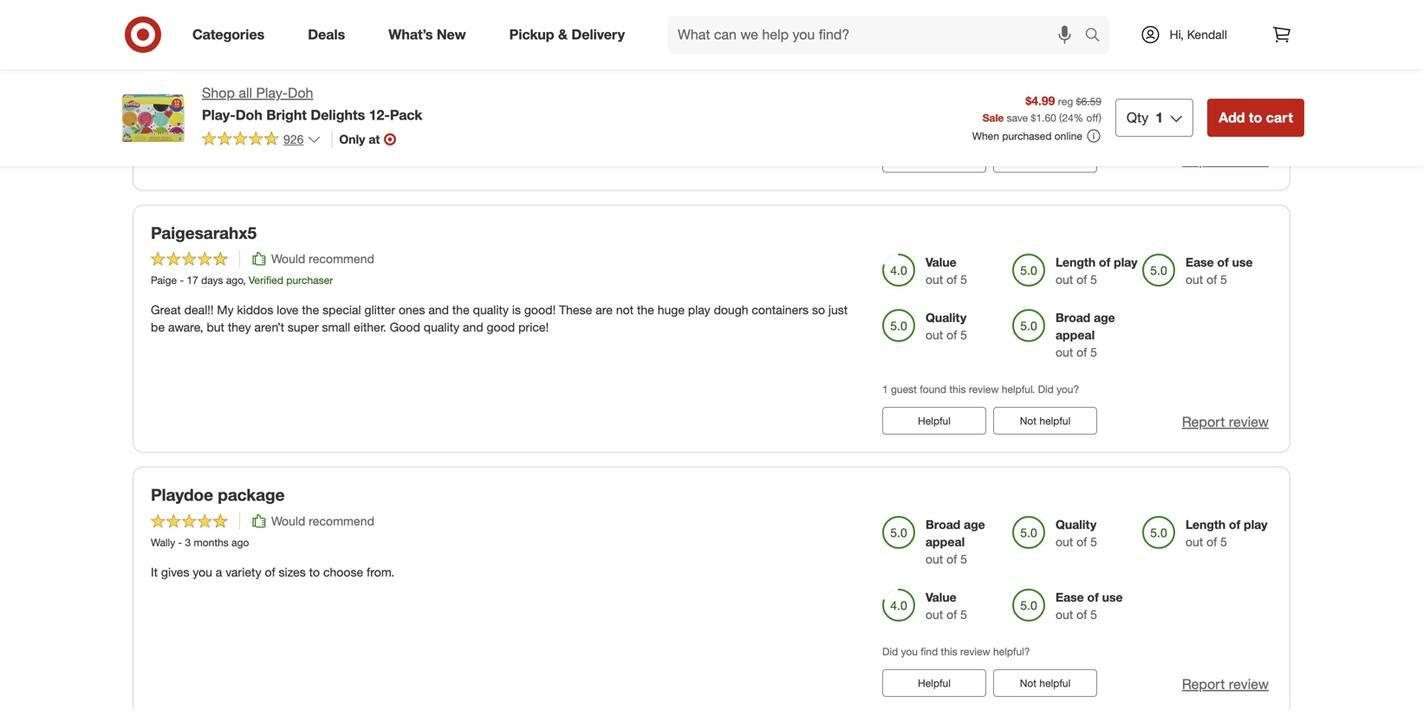 Task type: describe. For each thing, give the bounding box(es) containing it.
days
[[201, 274, 223, 287]]

1 horizontal spatial use
[[1102, 590, 1123, 605]]

wally - 3 months ago
[[151, 536, 249, 549]]

$
[[1031, 111, 1036, 124]]

and left good
[[463, 320, 483, 335]]

deal!!
[[184, 303, 214, 318]]

sizes
[[279, 565, 306, 580]]

(
[[1059, 111, 1062, 124]]

926
[[283, 132, 304, 147]]

pack
[[390, 106, 422, 123]]

this for paigesarahx5
[[949, 383, 966, 396]]

not
[[616, 303, 634, 318]]

kiddos
[[237, 303, 273, 318]]

from.
[[367, 565, 394, 580]]

my inside great deal!! my kiddos love the special glitter ones and the quality is good! these are not the huge play dough containers so just be aware, but they aren't super small either. good quality and good price!
[[217, 303, 234, 318]]

paige
[[151, 274, 177, 287]]

but
[[207, 320, 224, 335]]

3 the from the left
[[637, 303, 654, 318]]

huge
[[658, 303, 685, 318]]

package
[[218, 485, 285, 505]]

what's new
[[388, 26, 466, 43]]

deals
[[308, 26, 345, 43]]

1 value from the top
[[926, 255, 957, 270]]

paige - 17 days ago , verified purchaser
[[151, 274, 333, 287]]

aren't
[[254, 320, 284, 335]]

broad for quality out of 5
[[1056, 310, 1090, 325]]

shop all play-doh play-doh bright delights 12-pack
[[202, 84, 422, 123]]

report for paigesarahx5
[[1182, 414, 1225, 431]]

playing
[[546, 40, 585, 55]]

did for ease of use out of 5
[[882, 121, 898, 134]]

and left hours
[[765, 40, 785, 55]]

would recommend for playdoe package
[[271, 514, 374, 529]]

good
[[390, 320, 420, 335]]

1 the from the left
[[302, 303, 319, 318]]

$6.59
[[1076, 95, 1101, 108]]

24
[[1062, 111, 1074, 124]]

it
[[151, 565, 158, 580]]

kendall
[[1187, 27, 1227, 42]]

small
[[322, 320, 350, 335]]

categories
[[192, 26, 265, 43]]

image of play-doh bright delights 12-pack image
[[119, 83, 188, 153]]

hi,
[[1170, 27, 1184, 42]]

play- inside my kids both played with play-doh and loved it. now my grandson loves playing with it too. great for imagination and hours of using imaginations.
[[290, 40, 317, 55]]

variety
[[226, 565, 261, 580]]

helpful.
[[1002, 383, 1035, 396]]

2 with from the left
[[588, 40, 610, 55]]

did you find this review helpful? for out
[[882, 121, 1030, 134]]

good
[[487, 320, 515, 335]]

dough
[[714, 303, 748, 318]]

played
[[224, 40, 261, 55]]

delivery
[[571, 26, 625, 43]]

helpful for playdoe package
[[918, 677, 951, 690]]

2 vertical spatial play
[[1244, 517, 1268, 532]]

are
[[596, 303, 613, 318]]

using
[[151, 57, 180, 73]]

purchaser
[[286, 274, 333, 287]]

broad for ease of use out of 5
[[1056, 48, 1090, 63]]

containers
[[752, 303, 809, 318]]

verified
[[249, 274, 283, 287]]

&
[[558, 26, 568, 43]]

you?
[[1057, 383, 1079, 396]]

report review button for paigesarahx5
[[1182, 413, 1269, 432]]

grandson
[[460, 40, 511, 55]]

1 vertical spatial ease of use out of 5
[[1186, 255, 1253, 287]]

1 with from the left
[[264, 40, 286, 55]]

playdoe
[[151, 485, 213, 505]]

it
[[614, 40, 620, 55]]

purchased
[[1002, 130, 1052, 143]]

wally
[[151, 536, 175, 549]]

deals link
[[293, 16, 367, 54]]

broad age appeal out of 5 for ease of use out of 5
[[1056, 48, 1115, 98]]

1 vertical spatial you
[[193, 565, 212, 580]]

price!
[[518, 320, 549, 335]]

1 horizontal spatial play
[[1114, 255, 1138, 270]]

only
[[339, 132, 365, 147]]

report for playdoe package
[[1182, 676, 1225, 693]]

1 horizontal spatial ease
[[1056, 590, 1084, 605]]

play inside great deal!! my kiddos love the special glitter ones and the quality is good! these are not the huge play dough containers so just be aware, but they aren't super small either. good quality and good price!
[[688, 303, 710, 318]]

just
[[828, 303, 848, 318]]

0 vertical spatial ease of use out of 5
[[926, 48, 993, 80]]

1 report review from the top
[[1182, 151, 1269, 168]]

and right ones
[[428, 303, 449, 318]]

broad age appeal out of 5 for quality out of 5
[[1056, 310, 1115, 360]]

what's new link
[[374, 16, 488, 54]]

%
[[1074, 111, 1083, 124]]

playdoe package
[[151, 485, 285, 505]]

0 horizontal spatial length of play out of 5
[[1056, 255, 1138, 287]]

0 horizontal spatial ease
[[926, 48, 954, 63]]

0 vertical spatial length
[[1056, 255, 1096, 270]]

- for wally
[[178, 536, 182, 549]]

report review for playdoe package
[[1182, 676, 1269, 693]]

helpful? for ease of use out of 5
[[993, 121, 1030, 134]]

add to cart
[[1219, 109, 1293, 126]]

appeal for ease of use out of 5
[[1056, 65, 1095, 80]]

appeal for quality out of 5
[[1056, 328, 1095, 343]]

months
[[194, 536, 229, 549]]

reg
[[1058, 95, 1073, 108]]

it.
[[400, 40, 409, 55]]

categories link
[[178, 16, 286, 54]]

pickup & delivery link
[[495, 16, 647, 54]]

aware,
[[168, 320, 203, 335]]

1 horizontal spatial ease of use out of 5
[[1056, 590, 1123, 623]]

2 vertical spatial age
[[964, 517, 985, 532]]

new
[[437, 26, 466, 43]]

shop
[[202, 84, 235, 101]]

,
[[243, 274, 246, 287]]

off
[[1086, 111, 1099, 124]]

What can we help you find? suggestions appear below search field
[[667, 16, 1089, 54]]

helpful button for playdoe package
[[882, 670, 986, 698]]

2 value from the top
[[926, 590, 957, 605]]

add
[[1219, 109, 1245, 126]]

only at
[[339, 132, 380, 147]]

helpful? for value out of 5
[[993, 646, 1030, 659]]

good!
[[524, 303, 556, 318]]

2 vertical spatial doh
[[235, 106, 262, 123]]

926 link
[[202, 131, 321, 151]]

glitter
[[364, 303, 395, 318]]

0 vertical spatial quality out of 5
[[926, 310, 967, 343]]



Task type: vqa. For each thing, say whether or not it's contained in the screenshot.
SKIPPY NATURAL CHUNKY PEANUT BUTTER - 40OZ "image"
no



Task type: locate. For each thing, give the bounding box(es) containing it.
1 helpful from the top
[[918, 415, 951, 428]]

ago right days
[[226, 274, 243, 287]]

1 guest found this review helpful. did you?
[[882, 383, 1079, 396]]

search
[[1077, 28, 1119, 45]]

2 find from the top
[[921, 646, 938, 659]]

0 vertical spatial ease
[[926, 48, 954, 63]]

2 report review button from the top
[[1182, 413, 1269, 432]]

my up using
[[151, 40, 167, 55]]

1 vertical spatial to
[[309, 565, 320, 580]]

not helpful button for playdoe package
[[993, 670, 1097, 698]]

is
[[512, 303, 521, 318]]

- left 17 on the top left
[[180, 274, 184, 287]]

0 vertical spatial play-
[[290, 40, 317, 55]]

1 vertical spatial helpful
[[918, 677, 951, 690]]

did you find this review helpful? for 5
[[882, 646, 1030, 659]]

did
[[882, 121, 898, 134], [1038, 383, 1054, 396], [882, 646, 898, 659]]

ago right "months" at the left bottom of page
[[232, 536, 249, 549]]

1 vertical spatial -
[[178, 536, 182, 549]]

2 horizontal spatial play
[[1244, 517, 1268, 532]]

2 vertical spatial play-
[[202, 106, 235, 123]]

now
[[412, 40, 437, 55]]

0 vertical spatial helpful
[[1039, 415, 1071, 428]]

pickup
[[509, 26, 554, 43]]

quality
[[473, 303, 509, 318], [926, 310, 967, 325], [424, 320, 459, 335], [1056, 517, 1097, 532]]

1 horizontal spatial play-
[[256, 84, 288, 101]]

1 horizontal spatial 1
[[1156, 109, 1163, 126]]

find
[[921, 121, 938, 134], [921, 646, 938, 659]]

1 right qty
[[1156, 109, 1163, 126]]

1 report from the top
[[1182, 151, 1225, 168]]

find for value out of 5
[[921, 646, 938, 659]]

- left 3
[[178, 536, 182, 549]]

1 vertical spatial length
[[1186, 517, 1226, 532]]

2 would from the top
[[271, 514, 305, 529]]

1 vertical spatial would
[[271, 514, 305, 529]]

sale
[[983, 111, 1004, 124]]

recommend up 'purchaser'
[[309, 251, 374, 267]]

1 left guest
[[882, 383, 888, 396]]

1 vertical spatial recommend
[[309, 514, 374, 529]]

ago for days
[[226, 274, 243, 287]]

3 report review from the top
[[1182, 676, 1269, 693]]

would recommend
[[271, 251, 374, 267], [271, 514, 374, 529]]

would up 'purchaser'
[[271, 251, 305, 267]]

find for ease of use out of 5
[[921, 121, 938, 134]]

1 vertical spatial helpful?
[[993, 646, 1030, 659]]

you for my kids both played with play-doh and loved it. now my grandson loves playing with it too. great for imagination and hours of using imaginations.
[[901, 121, 918, 134]]

0 vertical spatial ago
[[226, 274, 243, 287]]

1 vertical spatial this
[[949, 383, 966, 396]]

1 horizontal spatial to
[[1249, 109, 1262, 126]]

of
[[946, 10, 957, 25], [1076, 10, 1087, 25], [823, 40, 833, 55], [957, 48, 969, 63], [946, 65, 957, 80], [1076, 82, 1087, 98], [1099, 255, 1110, 270], [1217, 255, 1229, 270], [946, 272, 957, 287], [1076, 272, 1087, 287], [1206, 272, 1217, 287], [946, 328, 957, 343], [1076, 345, 1087, 360], [1229, 517, 1240, 532], [1076, 535, 1087, 550], [1206, 535, 1217, 550], [946, 552, 957, 567], [265, 565, 275, 580], [1087, 590, 1099, 605], [946, 607, 957, 623], [1076, 607, 1087, 623]]

0 vertical spatial find
[[921, 121, 938, 134]]

3 report review button from the top
[[1182, 675, 1269, 695]]

the right the not
[[637, 303, 654, 318]]

broad age appeal out of 5
[[1056, 48, 1115, 98], [1056, 310, 1115, 360], [926, 517, 985, 567]]

0 horizontal spatial play-
[[202, 106, 235, 123]]

2 not helpful from the top
[[1020, 677, 1071, 690]]

my
[[151, 40, 167, 55], [217, 303, 234, 318]]

1 recommend from the top
[[309, 251, 374, 267]]

imagination
[[699, 40, 761, 55]]

2 not from the top
[[1020, 677, 1037, 690]]

great up be
[[151, 303, 181, 318]]

not helpful
[[1020, 415, 1071, 428], [1020, 677, 1071, 690]]

and left loved in the top of the page
[[343, 40, 364, 55]]

my inside my kids both played with play-doh and loved it. now my grandson loves playing with it too. great for imagination and hours of using imaginations.
[[151, 40, 167, 55]]

play- up shop all play-doh play-doh bright delights 12-pack
[[290, 40, 317, 55]]

1 report review button from the top
[[1182, 150, 1269, 170]]

0 vertical spatial you
[[901, 121, 918, 134]]

of inside my kids both played with play-doh and loved it. now my grandson loves playing with it too. great for imagination and hours of using imaginations.
[[823, 40, 833, 55]]

1
[[1156, 109, 1163, 126], [882, 383, 888, 396]]

0 vertical spatial value out of 5
[[926, 255, 967, 287]]

1 horizontal spatial length of play out of 5
[[1186, 517, 1268, 550]]

play-
[[290, 40, 317, 55], [256, 84, 288, 101], [202, 106, 235, 123]]

helpful
[[1039, 415, 1071, 428], [1039, 677, 1071, 690]]

2 report from the top
[[1182, 414, 1225, 431]]

not helpful button
[[993, 407, 1097, 435], [993, 670, 1097, 698]]

- for paige
[[180, 274, 184, 287]]

recommend up choose at the left of page
[[309, 514, 374, 529]]

0 vertical spatial not helpful button
[[993, 407, 1097, 435]]

1 vertical spatial find
[[921, 646, 938, 659]]

doh inside my kids both played with play-doh and loved it. now my grandson loves playing with it too. great for imagination and hours of using imaginations.
[[317, 40, 340, 55]]

doh down the all
[[235, 106, 262, 123]]

1 not helpful from the top
[[1020, 415, 1071, 428]]

0 vertical spatial report review
[[1182, 151, 1269, 168]]

recommend for playdoe package
[[309, 514, 374, 529]]

out
[[926, 10, 943, 25], [1056, 10, 1073, 25], [926, 65, 943, 80], [1056, 82, 1073, 98], [926, 272, 943, 287], [1056, 272, 1073, 287], [1186, 272, 1203, 287], [926, 328, 943, 343], [1056, 345, 1073, 360], [1056, 535, 1073, 550], [1186, 535, 1203, 550], [926, 552, 943, 567], [926, 607, 943, 623], [1056, 607, 1073, 623]]

this for playdoe package
[[941, 646, 957, 659]]

be
[[151, 320, 165, 335]]

0 horizontal spatial length
[[1056, 255, 1096, 270]]

ago for months
[[232, 536, 249, 549]]

2 vertical spatial report
[[1182, 676, 1225, 693]]

3 report from the top
[[1182, 676, 1225, 693]]

not for playdoe package
[[1020, 677, 1037, 690]]

a
[[216, 565, 222, 580]]

1 not from the top
[[1020, 415, 1037, 428]]

play- up bright
[[256, 84, 288, 101]]

-
[[180, 274, 184, 287], [178, 536, 182, 549]]

1 horizontal spatial doh
[[288, 84, 313, 101]]

both
[[196, 40, 221, 55]]

not for paigesarahx5
[[1020, 415, 1037, 428]]

would
[[271, 251, 305, 267], [271, 514, 305, 529]]

qty
[[1127, 109, 1149, 126]]

1 would recommend from the top
[[271, 251, 374, 267]]

1 value out of 5 from the top
[[926, 255, 967, 287]]

broad
[[1056, 48, 1090, 63], [1056, 310, 1090, 325], [926, 517, 960, 532]]

2 vertical spatial report review
[[1182, 676, 1269, 693]]

what's
[[388, 26, 433, 43]]

2 value out of 5 from the top
[[926, 590, 967, 623]]

0 horizontal spatial the
[[302, 303, 319, 318]]

1 vertical spatial 1
[[882, 383, 888, 396]]

1 vertical spatial report review
[[1182, 414, 1269, 431]]

0 vertical spatial doh
[[317, 40, 340, 55]]

helpful button for paigesarahx5
[[882, 407, 986, 435]]

with left it on the top
[[588, 40, 610, 55]]

kids
[[171, 40, 193, 55]]

with
[[264, 40, 286, 55], [588, 40, 610, 55]]

2 vertical spatial appeal
[[926, 535, 965, 550]]

doh left loved in the top of the page
[[317, 40, 340, 55]]

0 vertical spatial value
[[926, 255, 957, 270]]

not helpful button for paigesarahx5
[[993, 407, 1097, 435]]

2 horizontal spatial the
[[637, 303, 654, 318]]

doh
[[317, 40, 340, 55], [288, 84, 313, 101], [235, 106, 262, 123]]

0 vertical spatial age
[[1094, 48, 1115, 63]]

the up super
[[302, 303, 319, 318]]

1 vertical spatial did you find this review helpful?
[[882, 646, 1030, 659]]

all
[[239, 84, 252, 101]]

not helpful for playdoe package
[[1020, 677, 1071, 690]]

0 horizontal spatial my
[[151, 40, 167, 55]]

when
[[972, 130, 999, 143]]

2 horizontal spatial doh
[[317, 40, 340, 55]]

helpful for playdoe package
[[1039, 677, 1071, 690]]

2 vertical spatial report review button
[[1182, 675, 1269, 695]]

guest
[[891, 383, 917, 396]]

2 horizontal spatial play-
[[290, 40, 317, 55]]

0 horizontal spatial play
[[688, 303, 710, 318]]

length of play out of 5
[[1056, 255, 1138, 287], [1186, 517, 1268, 550]]

either.
[[354, 320, 386, 335]]

1 horizontal spatial quality out of 5
[[1056, 517, 1097, 550]]

0 vertical spatial play
[[1114, 255, 1138, 270]]

ease of use out of 5
[[926, 48, 993, 80], [1186, 255, 1253, 287], [1056, 590, 1123, 623]]

1 not helpful button from the top
[[993, 407, 1097, 435]]

2 helpful from the top
[[1039, 677, 1071, 690]]

ones
[[399, 303, 425, 318]]

1 find from the top
[[921, 121, 938, 134]]

to inside button
[[1249, 109, 1262, 126]]

add to cart button
[[1207, 99, 1304, 137]]

review
[[960, 121, 990, 134], [1229, 151, 1269, 168], [969, 383, 999, 396], [1229, 414, 1269, 431], [960, 646, 990, 659], [1229, 676, 1269, 693]]

too.
[[624, 40, 644, 55]]

1 vertical spatial broad
[[1056, 310, 1090, 325]]

1 vertical spatial report
[[1182, 414, 1225, 431]]

my
[[440, 40, 457, 55]]

would for playdoe package
[[271, 514, 305, 529]]

0 vertical spatial helpful?
[[993, 121, 1030, 134]]

1 vertical spatial length of play out of 5
[[1186, 517, 1268, 550]]

1 vertical spatial age
[[1094, 310, 1115, 325]]

0 horizontal spatial ease of use out of 5
[[926, 48, 993, 80]]

1 horizontal spatial with
[[588, 40, 610, 55]]

1 out of 5 from the left
[[926, 10, 967, 25]]

1 vertical spatial helpful button
[[882, 670, 986, 698]]

my up but
[[217, 303, 234, 318]]

0 vertical spatial broad
[[1056, 48, 1090, 63]]

0 vertical spatial helpful
[[918, 415, 951, 428]]

report review button for playdoe package
[[1182, 675, 1269, 695]]

helpful for paigesarahx5
[[918, 415, 951, 428]]

helpful button
[[882, 407, 986, 435], [882, 670, 986, 698]]

1 vertical spatial not helpful
[[1020, 677, 1071, 690]]

2 recommend from the top
[[309, 514, 374, 529]]

0 horizontal spatial 1
[[882, 383, 888, 396]]

1 vertical spatial doh
[[288, 84, 313, 101]]

great left for
[[647, 40, 678, 55]]

2 the from the left
[[452, 303, 470, 318]]

use
[[972, 48, 993, 63], [1232, 255, 1253, 270], [1102, 590, 1123, 605]]

would down the package
[[271, 514, 305, 529]]

0 vertical spatial appeal
[[1056, 65, 1095, 80]]

2 helpful? from the top
[[993, 646, 1030, 659]]

$4.99 reg $6.59 sale save $ 1.60 ( 24 % off )
[[983, 93, 1101, 124]]

1 horizontal spatial great
[[647, 40, 678, 55]]

12-
[[369, 106, 390, 123]]

great inside my kids both played with play-doh and loved it. now my grandson loves playing with it too. great for imagination and hours of using imaginations.
[[647, 40, 678, 55]]

super
[[288, 320, 319, 335]]

bright
[[266, 106, 307, 123]]

would for paigesarahx5
[[271, 251, 305, 267]]

play- down shop
[[202, 106, 235, 123]]

2 vertical spatial broad age appeal out of 5
[[926, 517, 985, 567]]

0 vertical spatial not
[[1020, 415, 1037, 428]]

gives
[[161, 565, 189, 580]]

2 vertical spatial ease
[[1056, 590, 1084, 605]]

loved
[[367, 40, 396, 55]]

would recommend up 'purchaser'
[[271, 251, 374, 267]]

1.60
[[1036, 111, 1056, 124]]

would recommend up choose at the left of page
[[271, 514, 374, 529]]

1 would from the top
[[271, 251, 305, 267]]

0 vertical spatial broad age appeal out of 5
[[1056, 48, 1115, 98]]

2 vertical spatial broad
[[926, 517, 960, 532]]

2 did you find this review helpful? from the top
[[882, 646, 1030, 659]]

online
[[1055, 130, 1082, 143]]

this
[[941, 121, 957, 134], [949, 383, 966, 396], [941, 646, 957, 659]]

you
[[901, 121, 918, 134], [193, 565, 212, 580], [901, 646, 918, 659]]

2 helpful button from the top
[[882, 670, 986, 698]]

1 vertical spatial helpful
[[1039, 677, 1071, 690]]

0 vertical spatial my
[[151, 40, 167, 55]]

delights
[[311, 106, 365, 123]]

1 vertical spatial play-
[[256, 84, 288, 101]]

$4.99
[[1026, 93, 1055, 108]]

1 helpful button from the top
[[882, 407, 986, 435]]

you for it gives you a variety of sizes to choose from.
[[901, 646, 918, 659]]

to right sizes at the left bottom of page
[[309, 565, 320, 580]]

report review
[[1182, 151, 1269, 168], [1182, 414, 1269, 431], [1182, 676, 1269, 693]]

1 horizontal spatial out of 5
[[1056, 10, 1097, 25]]

0 vertical spatial would
[[271, 251, 305, 267]]

0 horizontal spatial use
[[972, 48, 993, 63]]

love
[[277, 303, 299, 318]]

with right played
[[264, 40, 286, 55]]

0 vertical spatial this
[[941, 121, 957, 134]]

report review for paigesarahx5
[[1182, 414, 1269, 431]]

when purchased online
[[972, 130, 1082, 143]]

0 vertical spatial did
[[882, 121, 898, 134]]

great inside great deal!! my kiddos love the special glitter ones and the quality is good! these are not the huge play dough containers so just be aware, but they aren't super small either. good quality and good price!
[[151, 303, 181, 318]]

1 vertical spatial quality out of 5
[[1056, 517, 1097, 550]]

report
[[1182, 151, 1225, 168], [1182, 414, 1225, 431], [1182, 676, 1225, 693]]

my kids both played with play-doh and loved it. now my grandson loves playing with it too. great for imagination and hours of using imaginations.
[[151, 40, 833, 73]]

did you find this review helpful?
[[882, 121, 1030, 134], [882, 646, 1030, 659]]

did for value out of 5
[[882, 646, 898, 659]]

would recommend for paigesarahx5
[[271, 251, 374, 267]]

1 helpful? from the top
[[993, 121, 1030, 134]]

age for ease of use out of 5
[[1094, 48, 1115, 63]]

recommend for paigesarahx5
[[309, 251, 374, 267]]

it gives you a variety of sizes to choose from.
[[151, 565, 394, 580]]

1 horizontal spatial the
[[452, 303, 470, 318]]

2 not helpful button from the top
[[993, 670, 1097, 698]]

0 vertical spatial great
[[647, 40, 678, 55]]

to right add at the right
[[1249, 109, 1262, 126]]

1 vertical spatial value
[[926, 590, 957, 605]]

2 helpful from the top
[[918, 677, 951, 690]]

0 horizontal spatial quality out of 5
[[926, 310, 967, 343]]

1 vertical spatial use
[[1232, 255, 1253, 270]]

special
[[323, 303, 361, 318]]

hours
[[789, 40, 819, 55]]

1 vertical spatial ease
[[1186, 255, 1214, 270]]

0 vertical spatial 1
[[1156, 109, 1163, 126]]

search button
[[1077, 16, 1119, 57]]

1 vertical spatial value out of 5
[[926, 590, 967, 623]]

1 vertical spatial my
[[217, 303, 234, 318]]

loves
[[514, 40, 542, 55]]

)
[[1099, 111, 1101, 124]]

hi, kendall
[[1170, 27, 1227, 42]]

ago
[[226, 274, 243, 287], [232, 536, 249, 549]]

for
[[681, 40, 695, 55]]

1 did you find this review helpful? from the top
[[882, 121, 1030, 134]]

1 vertical spatial did
[[1038, 383, 1054, 396]]

they
[[228, 320, 251, 335]]

2 report review from the top
[[1182, 414, 1269, 431]]

doh up bright
[[288, 84, 313, 101]]

0 vertical spatial did you find this review helpful?
[[882, 121, 1030, 134]]

1 horizontal spatial my
[[217, 303, 234, 318]]

1 horizontal spatial length
[[1186, 517, 1226, 532]]

helpful for paigesarahx5
[[1039, 415, 1071, 428]]

2 would recommend from the top
[[271, 514, 374, 529]]

2 vertical spatial use
[[1102, 590, 1123, 605]]

1 vertical spatial great
[[151, 303, 181, 318]]

save
[[1007, 111, 1028, 124]]

0 vertical spatial length of play out of 5
[[1056, 255, 1138, 287]]

1 helpful from the top
[[1039, 415, 1071, 428]]

not helpful for paigesarahx5
[[1020, 415, 1071, 428]]

the right ones
[[452, 303, 470, 318]]

2 out of 5 from the left
[[1056, 10, 1097, 25]]

1 vertical spatial report review button
[[1182, 413, 1269, 432]]

age for quality out of 5
[[1094, 310, 1115, 325]]



